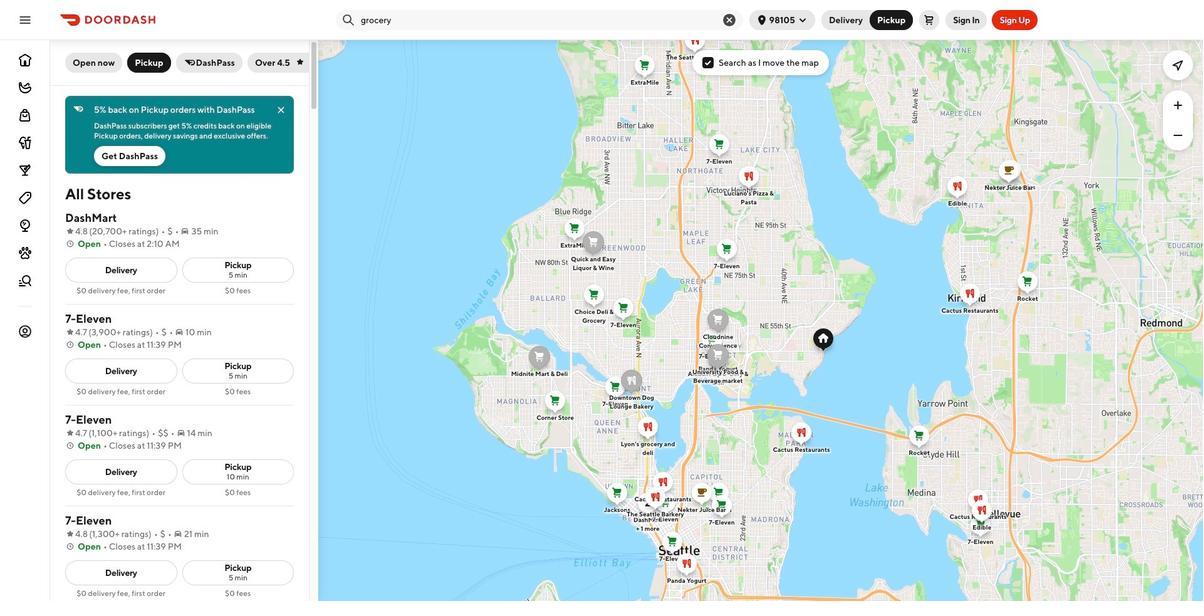 Task type: describe. For each thing, give the bounding box(es) containing it.
1 average rating of 4.7 out of 5 element from the top
[[65, 326, 87, 339]]

0 items, open order cart image
[[925, 15, 935, 25]]

Store search: begin typing to search for stores available on DoorDash text field
[[361, 13, 712, 26]]

toggle order method (delivery or pickup) option group
[[822, 10, 914, 30]]

clear search input image
[[722, 12, 737, 27]]

open menu image
[[18, 12, 33, 27]]

zoom out image
[[1171, 128, 1186, 143]]

map region
[[318, 40, 1204, 601]]



Task type: locate. For each thing, give the bounding box(es) containing it.
recenter the map image
[[1171, 58, 1186, 73]]

2 average rating of 4.8 out of 5 element from the top
[[65, 528, 88, 540]]

0 vertical spatial average rating of 4.7 out of 5 element
[[65, 326, 87, 339]]

average rating of 4.7 out of 5 element
[[65, 326, 87, 339], [65, 427, 87, 440]]

2 average rating of 4.7 out of 5 element from the top
[[65, 427, 87, 440]]

1 vertical spatial average rating of 4.7 out of 5 element
[[65, 427, 87, 440]]

0 vertical spatial average rating of 4.8 out of 5 element
[[65, 225, 88, 238]]

zoom in image
[[1171, 98, 1186, 113]]

1 average rating of 4.8 out of 5 element from the top
[[65, 225, 88, 238]]

1 vertical spatial average rating of 4.8 out of 5 element
[[65, 528, 88, 540]]

None button
[[822, 10, 878, 30], [870, 10, 914, 30], [822, 10, 878, 30], [870, 10, 914, 30]]

None checkbox
[[703, 57, 714, 68]]

average rating of 4.8 out of 5 element
[[65, 225, 88, 238], [65, 528, 88, 540]]



Task type: vqa. For each thing, say whether or not it's contained in the screenshot.
the bottommost Average rating of 4.7 out of 5 element
yes



